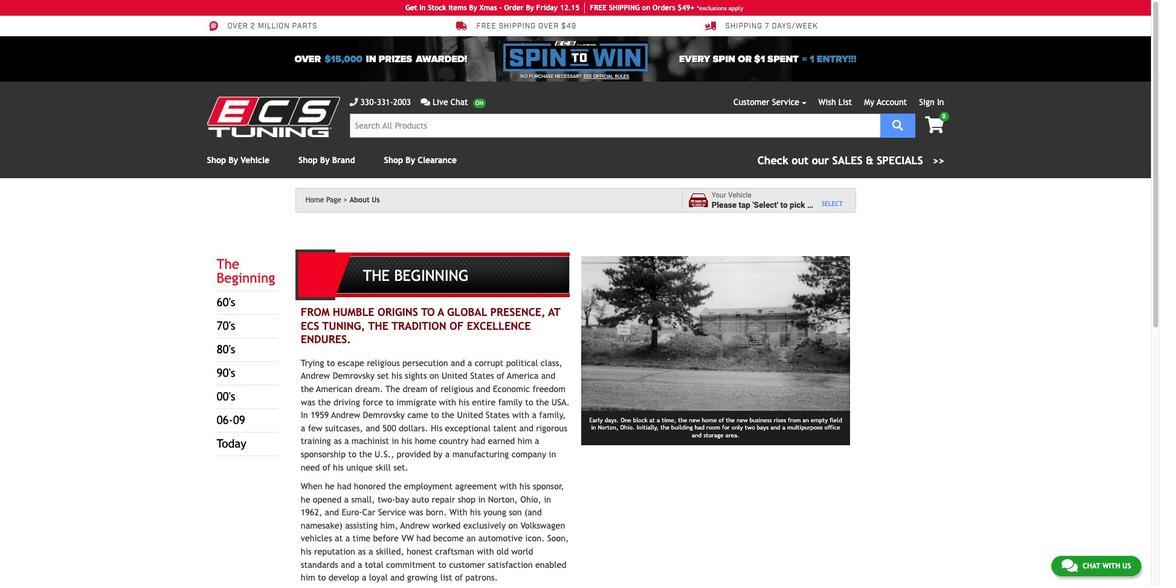 Task type: locate. For each thing, give the bounding box(es) containing it.
norton, for ohio.
[[598, 424, 619, 431]]

1 horizontal spatial norton,
[[598, 424, 619, 431]]

him down standards at bottom
[[301, 572, 315, 583]]

days/week
[[772, 22, 818, 31]]

at up initially,
[[650, 417, 655, 423]]

of down global
[[450, 319, 464, 332]]

block
[[633, 417, 648, 423]]

7
[[765, 22, 770, 31]]

0 vertical spatial in
[[420, 4, 426, 12]]

suitcases,
[[325, 423, 363, 433]]

states up talent
[[486, 410, 510, 420]]

1 horizontal spatial shop
[[299, 155, 318, 165]]

of up for
[[719, 417, 724, 423]]

2 horizontal spatial at
[[650, 417, 655, 423]]

andrew
[[301, 371, 330, 381], [331, 410, 360, 420], [401, 520, 430, 531]]

0 horizontal spatial as
[[334, 436, 342, 446]]

had left room
[[695, 424, 705, 431]]

by
[[433, 449, 443, 459]]

0 vertical spatial religious
[[367, 358, 400, 368]]

tap
[[739, 200, 751, 209]]

0 vertical spatial over
[[228, 22, 248, 31]]

of
[[450, 319, 464, 332], [497, 371, 505, 381], [430, 384, 438, 394], [719, 417, 724, 423], [323, 462, 330, 472], [455, 572, 463, 583]]

time,
[[662, 417, 677, 423]]

.
[[629, 74, 630, 79]]

euro-
[[342, 507, 362, 518]]

xmas
[[480, 4, 497, 12]]

1 vertical spatial norton,
[[488, 494, 518, 504]]

norton, inside early days. one block at a time, the new home of the new business rises from an        empty field in norton, ohio. initially, the building had room for only two bays and a        multipurpose office and storage area.
[[598, 424, 619, 431]]

in right get
[[420, 4, 426, 12]]

a left "few"
[[301, 423, 305, 433]]

rises
[[774, 417, 786, 423]]

at up "reputation"
[[335, 533, 343, 544]]

0 vertical spatial vehicle
[[241, 155, 270, 165]]

0 vertical spatial was
[[301, 397, 315, 407]]

shop
[[458, 494, 476, 504]]

0 horizontal spatial him
[[301, 572, 315, 583]]

andrew down trying at bottom
[[301, 371, 330, 381]]

the inside the beginning
[[217, 256, 239, 272]]

home down his
[[415, 436, 436, 446]]

by left brand
[[320, 155, 330, 165]]

1 horizontal spatial over
[[295, 53, 321, 65]]

his down shop
[[470, 507, 481, 518]]

his right set
[[392, 371, 402, 381]]

by left clearance
[[406, 155, 415, 165]]

0 horizontal spatial he
[[301, 494, 310, 504]]

only
[[732, 424, 743, 431]]

to left pick
[[781, 200, 788, 209]]

0 horizontal spatial shop
[[207, 155, 226, 165]]

1 vertical spatial was
[[409, 507, 423, 518]]

him up company on the left
[[518, 436, 532, 446]]

0 vertical spatial an
[[803, 417, 809, 423]]

at inside when he had honored the employment agreement with his sponsor, he opened a small, two-bay auto       repair shop in norton, ohio, in 1962, and euro-car service was born. with his young son       (and namesake) assisting him, andrew worked exclusively on volkswagen vehicles at a time before       vw had become an automotive icon. soon, his reputation as a skilled, honest craftsman with old       world standards and a total commitment to customer satisfaction enabled him to develop a loyal       and growing list of patrons.
[[335, 533, 343, 544]]

had up honest
[[417, 533, 431, 544]]

no purchase necessary. see official rules .
[[521, 74, 630, 79]]

vehicle up tap
[[728, 191, 752, 200]]

service inside popup button
[[772, 97, 800, 107]]

by for shop by brand
[[320, 155, 330, 165]]

the
[[368, 319, 389, 332], [301, 384, 314, 394], [318, 397, 331, 407], [536, 397, 549, 407], [442, 410, 455, 420], [678, 417, 687, 423], [726, 417, 735, 423], [661, 424, 670, 431], [359, 449, 372, 459], [388, 481, 401, 491]]

0 horizontal spatial vehicle
[[241, 155, 270, 165]]

00's link
[[217, 390, 235, 403]]

1 vertical spatial in
[[937, 97, 944, 107]]

to inside from humble origins to a global presence, at ecs tuning, the tradition of excellence endures.
[[421, 306, 435, 319]]

become
[[433, 533, 464, 544]]

2 horizontal spatial andrew
[[401, 520, 430, 531]]

1 horizontal spatial in
[[420, 4, 426, 12]]

a left the corrupt
[[468, 358, 472, 368]]

0 vertical spatial us
[[372, 196, 380, 204]]

ecs tuning image
[[207, 97, 340, 137]]

1 vertical spatial service
[[378, 507, 406, 518]]

political
[[506, 358, 538, 368]]

shipping
[[726, 22, 763, 31]]

2 horizontal spatial in
[[937, 97, 944, 107]]

by right order
[[526, 4, 534, 12]]

customer
[[449, 559, 485, 570]]

early
[[589, 417, 603, 423]]

2 horizontal spatial shop
[[384, 155, 403, 165]]

1 vertical spatial chat
[[1083, 562, 1101, 571]]

born.
[[426, 507, 447, 518]]

330-331-2003
[[361, 97, 411, 107]]

driving
[[334, 397, 360, 407]]

1959
[[311, 410, 329, 420]]

home inside the trying to escape religious persecution and a corrupt political class, andrew demrovsky set his sights on united states of america and the       american dream. the dream of religious and economic freedom was the driving       force to immigrate with his entire family to the usa. in 1959 andrew       demrovsky came to the united states with a family, a few suitcases, and       500 dollars. his exceptional talent and rigorous training as a machinist       in his home country had earned him a sponsorship to the u.s., provided by       a manufacturing company in need of his unique skill set.
[[415, 436, 436, 446]]

2 vertical spatial on
[[509, 520, 518, 531]]

ecs
[[301, 319, 319, 332]]

standards
[[301, 559, 338, 570]]

area.
[[725, 432, 740, 439]]

sights
[[405, 371, 427, 381]]

2 horizontal spatial on
[[642, 4, 651, 12]]

beginning up the 60's "link"
[[217, 270, 275, 286]]

initially,
[[637, 424, 659, 431]]

0 vertical spatial norton,
[[598, 424, 619, 431]]

vehicle inside "your vehicle please tap 'select' to pick a vehicle"
[[728, 191, 752, 200]]

500
[[383, 423, 396, 433]]

volkswagen
[[521, 520, 565, 531]]

1 horizontal spatial as
[[358, 546, 366, 557]]

tradition
[[392, 319, 446, 332]]

u.s.,
[[375, 449, 394, 459]]

and up entire
[[476, 384, 490, 394]]

a left loyal
[[362, 572, 367, 583]]

at
[[548, 306, 561, 319], [650, 417, 655, 423], [335, 533, 343, 544]]

on down persecution
[[430, 371, 439, 381]]

live
[[433, 97, 448, 107]]

0 vertical spatial he
[[325, 481, 335, 491]]

set.
[[394, 462, 408, 472]]

0 vertical spatial home
[[702, 417, 717, 423]]

talent
[[493, 423, 517, 433]]

0 horizontal spatial chat
[[451, 97, 468, 107]]

0 vertical spatial andrew
[[301, 371, 330, 381]]

0 horizontal spatial over
[[228, 22, 248, 31]]

company
[[512, 449, 546, 459]]

from
[[788, 417, 801, 423]]

1 horizontal spatial andrew
[[331, 410, 360, 420]]

order
[[504, 4, 524, 12]]

was inside the trying to escape religious persecution and a corrupt political class, andrew demrovsky set his sights on united states of america and the       american dream. the dream of religious and economic freedom was the driving       force to immigrate with his entire family to the usa. in 1959 andrew       demrovsky came to the united states with a family, a few suitcases, and       500 dollars. his exceptional talent and rigorous training as a machinist       in his home country had earned him a sponsorship to the u.s., provided by       a manufacturing company in need of his unique skill set.
[[301, 397, 315, 407]]

0 horizontal spatial was
[[301, 397, 315, 407]]

as inside the trying to escape religious persecution and a corrupt political class, andrew demrovsky set his sights on united states of america and the       american dream. the dream of religious and economic freedom was the driving       force to immigrate with his entire family to the usa. in 1959 andrew       demrovsky came to the united states with a family, a few suitcases, and       500 dollars. his exceptional talent and rigorous training as a machinist       in his home country had earned him a sponsorship to the u.s., provided by       a manufacturing company in need of his unique skill set.
[[334, 436, 342, 446]]

with up son in the bottom of the page
[[500, 481, 517, 491]]

1 vertical spatial on
[[430, 371, 439, 381]]

million
[[258, 22, 290, 31]]

on down son in the bottom of the page
[[509, 520, 518, 531]]

service inside when he had honored the employment agreement with his sponsor, he opened a small, two-bay auto       repair shop in norton, ohio, in 1962, and euro-car service was born. with his young son       (and namesake) assisting him, andrew worked exclusively on volkswagen vehicles at a time before       vw had become an automotive icon. soon, his reputation as a skilled, honest craftsman with old       world standards and a total commitment to customer satisfaction enabled him to develop a loyal       and growing list of patrons.
[[378, 507, 406, 518]]

the beginning up 'origins'
[[363, 267, 469, 285]]

1 horizontal spatial an
[[803, 417, 809, 423]]

a right pick
[[807, 200, 812, 209]]

norton, for ohio,
[[488, 494, 518, 504]]

as
[[334, 436, 342, 446], [358, 546, 366, 557]]

friday
[[536, 4, 558, 12]]

the down set
[[386, 384, 400, 394]]

ecs tuning 'spin to win' contest logo image
[[504, 41, 648, 71]]

chat right comments icon on the right of page
[[1083, 562, 1101, 571]]

his
[[392, 371, 402, 381], [459, 397, 470, 407], [402, 436, 412, 446], [333, 462, 344, 472], [520, 481, 530, 491], [470, 507, 481, 518], [301, 546, 312, 557]]

0 horizontal spatial the beginning
[[217, 256, 275, 286]]

religious up set
[[367, 358, 400, 368]]

as down suitcases,
[[334, 436, 342, 446]]

business
[[750, 417, 772, 423]]

2 vertical spatial in
[[301, 410, 308, 420]]

shop by clearance
[[384, 155, 457, 165]]

shop by vehicle
[[207, 155, 270, 165]]

to up his
[[431, 410, 439, 420]]

united down persecution
[[442, 371, 468, 381]]

your
[[712, 191, 726, 200]]

0 vertical spatial him
[[518, 436, 532, 446]]

an inside early days. one block at a time, the new home of the new business rises from an        empty field in norton, ohio. initially, the building had room for only two bays and a        multipurpose office and storage area.
[[803, 417, 809, 423]]

0 vertical spatial service
[[772, 97, 800, 107]]

0 horizontal spatial an
[[467, 533, 476, 544]]

1 shop from the left
[[207, 155, 226, 165]]

1 horizontal spatial service
[[772, 97, 800, 107]]

with down "family"
[[512, 410, 530, 420]]

norton, up the young
[[488, 494, 518, 504]]

0 link
[[916, 112, 949, 135]]

an inside when he had honored the employment agreement with his sponsor, he opened a small, two-bay auto       repair shop in norton, ohio, in 1962, and euro-car service was born. with his young son       (and namesake) assisting him, andrew worked exclusively on volkswagen vehicles at a time before       vw had become an automotive icon. soon, his reputation as a skilled, honest craftsman with old       world standards and a total commitment to customer satisfaction enabled him to develop a loyal       and growing list of patrons.
[[467, 533, 476, 544]]

over for over 2 million parts
[[228, 22, 248, 31]]

0 vertical spatial chat
[[451, 97, 468, 107]]

to right force
[[386, 397, 394, 407]]

opened
[[313, 494, 342, 504]]

on
[[642, 4, 651, 12], [430, 371, 439, 381], [509, 520, 518, 531]]

soon,
[[547, 533, 569, 544]]

0 horizontal spatial religious
[[367, 358, 400, 368]]

2
[[251, 22, 256, 31]]

beginning up 'origins'
[[394, 267, 469, 285]]

1 horizontal spatial new
[[737, 417, 748, 423]]

1 horizontal spatial religious
[[441, 384, 474, 394]]

no
[[521, 74, 528, 79]]

norton, inside when he had honored the employment agreement with his sponsor, he opened a small, two-bay auto       repair shop in norton, ohio, in 1962, and euro-car service was born. with his young son       (and namesake) assisting him, andrew worked exclusively on volkswagen vehicles at a time before       vw had become an automotive icon. soon, his reputation as a skilled, honest craftsman with old       world standards and a total commitment to customer satisfaction enabled him to develop a loyal       and growing list of patrons.
[[488, 494, 518, 504]]

to
[[781, 200, 788, 209], [421, 306, 435, 319], [327, 358, 335, 368], [386, 397, 394, 407], [525, 397, 533, 407], [431, 410, 439, 420], [348, 449, 357, 459], [438, 559, 447, 570], [318, 572, 326, 583]]

home up room
[[702, 417, 717, 423]]

demrovsky up 500
[[363, 410, 405, 420]]

him inside when he had honored the employment agreement with his sponsor, he opened a small, two-bay auto       repair shop in norton, ohio, in 1962, and euro-car service was born. with his young son       (and namesake) assisting him, andrew worked exclusively on volkswagen vehicles at a time before       vw had become an automotive icon. soon, his reputation as a skilled, honest craftsman with old       world standards and a total commitment to customer satisfaction enabled him to develop a loyal       and growing list of patrons.
[[301, 572, 315, 583]]

sponsorship
[[301, 449, 346, 459]]

the down machinist
[[359, 449, 372, 459]]

0 horizontal spatial home
[[415, 436, 436, 446]]

in left 1959
[[301, 410, 308, 420]]

storage
[[704, 432, 724, 439]]

a left the 'total' on the bottom of page
[[358, 559, 362, 570]]

the down trying at bottom
[[301, 384, 314, 394]]

chat with us link
[[1052, 556, 1142, 577]]

the up bay
[[388, 481, 401, 491]]

2 vertical spatial at
[[335, 533, 343, 544]]

1 horizontal spatial chat
[[1083, 562, 1101, 571]]

1 vertical spatial united
[[457, 410, 483, 420]]

1 vertical spatial him
[[301, 572, 315, 583]]

service right customer at top right
[[772, 97, 800, 107]]

0 vertical spatial demrovsky
[[333, 371, 375, 381]]

automotive
[[479, 533, 523, 544]]

earned
[[488, 436, 515, 446]]

need
[[301, 462, 320, 472]]

phone image
[[350, 98, 358, 106]]

in for get
[[420, 4, 426, 12]]

skill
[[375, 462, 391, 472]]

3 shop from the left
[[384, 155, 403, 165]]

Search text field
[[350, 114, 880, 138]]

comments image
[[1062, 558, 1078, 573]]

0 horizontal spatial beginning
[[217, 270, 275, 286]]

from
[[301, 306, 330, 319]]

in down 500
[[392, 436, 399, 446]]

'select'
[[753, 200, 779, 209]]

field
[[830, 417, 842, 423]]

free
[[590, 4, 607, 12]]

1 horizontal spatial vehicle
[[728, 191, 752, 200]]

vehicle down ecs tuning image at the left
[[241, 155, 270, 165]]

0 horizontal spatial us
[[372, 196, 380, 204]]

0 horizontal spatial norton,
[[488, 494, 518, 504]]

the down 'origins'
[[368, 319, 389, 332]]

an up multipurpose
[[803, 417, 809, 423]]

was up 1959
[[301, 397, 315, 407]]

of down the sponsorship
[[323, 462, 330, 472]]

1 horizontal spatial on
[[509, 520, 518, 531]]

him inside the trying to escape religious persecution and a corrupt political class, andrew demrovsky set his sights on united states of america and the       american dream. the dream of religious and economic freedom was the driving       force to immigrate with his entire family to the usa. in 1959 andrew       demrovsky came to the united states with a family, a few suitcases, and       500 dollars. his exceptional talent and rigorous training as a machinist       in his home country had earned him a sponsorship to the u.s., provided by       a manufacturing company in need of his unique skill set.
[[518, 436, 532, 446]]

1 vertical spatial at
[[650, 417, 655, 423]]

united up exceptional
[[457, 410, 483, 420]]

shop for shop by clearance
[[384, 155, 403, 165]]

his left entire
[[459, 397, 470, 407]]

the beginning
[[217, 256, 275, 286], [363, 267, 469, 285]]

economic
[[493, 384, 530, 394]]

1 horizontal spatial the beginning
[[363, 267, 469, 285]]

over down parts
[[295, 53, 321, 65]]

two
[[745, 424, 755, 431]]

0 vertical spatial as
[[334, 436, 342, 446]]

1 vertical spatial over
[[295, 53, 321, 65]]

1 vertical spatial an
[[467, 533, 476, 544]]

of inside from humble origins to a global presence, at ecs tuning, the tradition of excellence endures.
[[450, 319, 464, 332]]

1 vertical spatial vehicle
[[728, 191, 752, 200]]

live chat
[[433, 97, 468, 107]]

had inside the trying to escape religious persecution and a corrupt political class, andrew demrovsky set his sights on united states of america and the       american dream. the dream of religious and economic freedom was the driving       force to immigrate with his entire family to the usa. in 1959 andrew       demrovsky came to the united states with a family, a few suitcases, and       500 dollars. his exceptional talent and rigorous training as a machinist       in his home country had earned him a sponsorship to the u.s., provided by       a manufacturing company in need of his unique skill set.
[[471, 436, 485, 446]]

0 vertical spatial states
[[470, 371, 494, 381]]

1 vertical spatial as
[[358, 546, 366, 557]]

andrew down "driving"
[[331, 410, 360, 420]]

0 horizontal spatial andrew
[[301, 371, 330, 381]]

customer service button
[[734, 96, 807, 109]]

1 horizontal spatial him
[[518, 436, 532, 446]]

1 horizontal spatial at
[[548, 306, 561, 319]]

0 horizontal spatial service
[[378, 507, 406, 518]]

0 vertical spatial at
[[548, 306, 561, 319]]

purchase
[[529, 74, 554, 79]]

had up opened
[[337, 481, 351, 491]]

1 horizontal spatial us
[[1123, 562, 1131, 571]]

1 vertical spatial home
[[415, 436, 436, 446]]

demrovsky down escape
[[333, 371, 375, 381]]

the down freedom
[[536, 397, 549, 407]]

1 horizontal spatial home
[[702, 417, 717, 423]]

in
[[366, 53, 376, 65], [591, 424, 596, 431], [392, 436, 399, 446], [549, 449, 556, 459], [478, 494, 486, 504], [544, 494, 551, 504]]

1 vertical spatial he
[[301, 494, 310, 504]]

to up tradition
[[421, 306, 435, 319]]

andrew up vw
[[401, 520, 430, 531]]

0 vertical spatial on
[[642, 4, 651, 12]]

pick
[[790, 200, 805, 209]]

on right ping
[[642, 4, 651, 12]]

at right presence,
[[548, 306, 561, 319]]

the up building
[[678, 417, 687, 423]]

was down auto
[[409, 507, 423, 518]]

home inside early days. one block at a time, the new home of the new business rises from an        empty field in norton, ohio. initially, the building had room for only two bays and a        multipurpose office and storage area.
[[702, 417, 717, 423]]

in right the sign
[[937, 97, 944, 107]]

he up 1962,
[[301, 494, 310, 504]]

ping
[[624, 4, 640, 12]]

every spin or $1 spent = 1 entry!!!
[[679, 53, 857, 65]]

in down sponsor,
[[544, 494, 551, 504]]

of inside when he had honored the employment agreement with his sponsor, he opened a small, two-bay auto       repair shop in norton, ohio, in 1962, and euro-car service was born. with his young son       (and namesake) assisting him, andrew worked exclusively on volkswagen vehicles at a time before       vw had become an automotive icon. soon, his reputation as a skilled, honest craftsman with old       world standards and a total commitment to customer satisfaction enabled him to develop a loyal       and growing list of patrons.
[[455, 572, 463, 583]]

0 horizontal spatial at
[[335, 533, 343, 544]]

new up only
[[737, 417, 748, 423]]

the beginning up the 60's "link"
[[217, 256, 275, 286]]

1 horizontal spatial was
[[409, 507, 423, 518]]

the up 60's
[[217, 256, 239, 272]]

employment
[[404, 481, 453, 491]]

2 new from the left
[[737, 417, 748, 423]]

330-
[[361, 97, 377, 107]]

of up economic
[[497, 371, 505, 381]]

90's link
[[217, 366, 235, 380]]

for
[[722, 424, 730, 431]]

2 shop from the left
[[299, 155, 318, 165]]

2 vertical spatial andrew
[[401, 520, 430, 531]]

a left family,
[[532, 410, 537, 420]]

comments image
[[421, 98, 430, 106]]

religious up entire
[[441, 384, 474, 394]]

the inside when he had honored the employment agreement with his sponsor, he opened a small, two-bay auto       repair shop in norton, ohio, in 1962, and euro-car service was born. with his young son       (and namesake) assisting him, andrew worked exclusively on volkswagen vehicles at a time before       vw had become an automotive icon. soon, his reputation as a skilled, honest craftsman with old       world standards and a total commitment to customer satisfaction enabled him to develop a loyal       and growing list of patrons.
[[388, 481, 401, 491]]

60's
[[217, 296, 235, 309]]

2003
[[393, 97, 411, 107]]

0 horizontal spatial on
[[430, 371, 439, 381]]

0 horizontal spatial new
[[689, 417, 700, 423]]

get in stock items by xmas - order by friday 12.15
[[405, 4, 580, 12]]

states down the corrupt
[[470, 371, 494, 381]]

0 horizontal spatial in
[[301, 410, 308, 420]]



Task type: vqa. For each thing, say whether or not it's contained in the screenshot.
the leftmost andrew
yes



Task type: describe. For each thing, give the bounding box(es) containing it.
a left time, in the bottom right of the page
[[657, 417, 660, 423]]

car
[[362, 507, 376, 518]]

*exclusions apply link
[[697, 3, 743, 12]]

by for shop by clearance
[[406, 155, 415, 165]]

331-
[[377, 97, 393, 107]]

06-09
[[217, 414, 245, 427]]

orders
[[653, 4, 676, 12]]

home page link
[[306, 196, 347, 204]]

was inside when he had honored the employment agreement with his sponsor, he opened a small, two-bay auto       repair shop in norton, ohio, in 1962, and euro-car service was born. with his young son       (and namesake) assisting him, andrew worked exclusively on volkswagen vehicles at a time before       vw had become an automotive icon. soon, his reputation as a skilled, honest craftsman with old       world standards and a total commitment to customer satisfaction enabled him to develop a loyal       and growing list of patrons.
[[409, 507, 423, 518]]

set
[[377, 371, 389, 381]]

his up "ohio," in the left bottom of the page
[[520, 481, 530, 491]]

home
[[306, 196, 324, 204]]

the inside from humble origins to a global presence, at ecs tuning, the tradition of excellence endures.
[[368, 319, 389, 332]]

home page
[[306, 196, 341, 204]]

in inside early days. one block at a time, the new home of the new business rises from an        empty field in norton, ohio. initially, the building had room for only two bays and a        multipurpose office and storage area.
[[591, 424, 596, 431]]

brand
[[332, 155, 355, 165]]

ship
[[609, 4, 624, 12]]

1 horizontal spatial beginning
[[394, 267, 469, 285]]

two-
[[378, 494, 395, 504]]

select
[[822, 200, 843, 207]]

shop for shop by brand
[[299, 155, 318, 165]]

and left the corrupt
[[451, 358, 465, 368]]

wish list link
[[819, 97, 852, 107]]

as inside when he had honored the employment agreement with his sponsor, he opened a small, two-bay auto       repair shop in norton, ohio, in 1962, and euro-car service was born. with his young son       (and namesake) assisting him, andrew worked exclusively on volkswagen vehicles at a time before       vw had become an automotive icon. soon, his reputation as a skilled, honest craftsman with old       world standards and a total commitment to customer satisfaction enabled him to develop a loyal       and growing list of patrons.
[[358, 546, 366, 557]]

sponsor,
[[533, 481, 564, 491]]

or
[[738, 53, 752, 65]]

0 vertical spatial united
[[442, 371, 468, 381]]

today link
[[217, 437, 246, 450]]

ohio,
[[520, 494, 541, 504]]

account
[[877, 97, 907, 107]]

satisfaction
[[488, 559, 533, 570]]

usa.
[[552, 397, 570, 407]]

his down dollars.
[[402, 436, 412, 446]]

commitment
[[386, 559, 436, 570]]

sign in
[[919, 97, 944, 107]]

by for shop by vehicle
[[229, 155, 238, 165]]

1 new from the left
[[689, 417, 700, 423]]

by left xmas
[[469, 4, 477, 12]]

and down rises
[[771, 424, 781, 431]]

and down opened
[[325, 507, 339, 518]]

1962,
[[301, 507, 322, 518]]

please
[[712, 200, 737, 209]]

with right comments icon on the right of page
[[1103, 562, 1121, 571]]

1 vertical spatial us
[[1123, 562, 1131, 571]]

ohio.
[[620, 424, 635, 431]]

the up 'origins'
[[363, 267, 390, 285]]

and up develop
[[341, 559, 355, 570]]

craftsman
[[435, 546, 474, 557]]

00's
[[217, 390, 235, 403]]

at inside from humble origins to a global presence, at ecs tuning, the tradition of excellence endures.
[[548, 306, 561, 319]]

multipurpose
[[787, 424, 823, 431]]

humble
[[333, 306, 374, 319]]

the up for
[[726, 417, 735, 423]]

and down building
[[692, 432, 702, 439]]

to down standards at bottom
[[318, 572, 326, 583]]

in inside the trying to escape religious persecution and a corrupt political class, andrew demrovsky set his sights on united states of america and the       american dream. the dream of religious and economic freedom was the driving       force to immigrate with his entire family to the usa. in 1959 andrew       demrovsky came to the united states with a family, a few suitcases, and       500 dollars. his exceptional talent and rigorous training as a machinist       in his home country had earned him a sponsorship to the u.s., provided by       a manufacturing company in need of his unique skill set.
[[301, 410, 308, 420]]

his down the sponsorship
[[333, 462, 344, 472]]

and right talent
[[519, 423, 534, 433]]

a down suitcases,
[[344, 436, 349, 446]]

chat with us
[[1083, 562, 1131, 571]]

agreement
[[455, 481, 497, 491]]

a right by
[[445, 449, 450, 459]]

specials
[[877, 154, 923, 167]]

sign in link
[[919, 97, 944, 107]]

0
[[943, 113, 946, 120]]

at inside early days. one block at a time, the new home of the new business rises from an        empty field in norton, ohio. initially, the building had room for only two bays and a        multipurpose office and storage area.
[[650, 417, 655, 423]]

unique
[[346, 462, 373, 472]]

on inside the trying to escape religious persecution and a corrupt political class, andrew demrovsky set his sights on united states of america and the       american dream. the dream of religious and economic freedom was the driving       force to immigrate with his entire family to the usa. in 1959 andrew       demrovsky came to the united states with a family, a few suitcases, and       500 dollars. his exceptional talent and rigorous training as a machinist       in his home country had earned him a sponsorship to the u.s., provided by       a manufacturing company in need of his unique skill set.
[[430, 371, 439, 381]]

shipping
[[499, 22, 536, 31]]

had inside early days. one block at a time, the new home of the new business rises from an        empty field in norton, ohio. initially, the building had room for only two bays and a        multipurpose office and storage area.
[[695, 424, 705, 431]]

in for sign
[[937, 97, 944, 107]]

a left time
[[345, 533, 350, 544]]

a down rises
[[782, 424, 786, 431]]

to right "family"
[[525, 397, 533, 407]]

with up his
[[439, 397, 456, 407]]

trying
[[301, 358, 324, 368]]

bays
[[757, 424, 769, 431]]

1 vertical spatial demrovsky
[[363, 410, 405, 420]]

tuning,
[[322, 319, 365, 332]]

sales & specials
[[833, 154, 923, 167]]

to up unique on the left of page
[[348, 449, 357, 459]]

a up the 'total' on the bottom of page
[[369, 546, 373, 557]]

over 2 million parts link
[[207, 21, 318, 31]]

vw
[[401, 533, 414, 544]]

and down commitment
[[390, 572, 405, 583]]

shopping cart image
[[925, 117, 944, 134]]

immigrate
[[396, 397, 436, 407]]

shop for shop by vehicle
[[207, 155, 226, 165]]

shop by brand link
[[299, 155, 355, 165]]

free shipping over $49
[[477, 22, 577, 31]]

his down vehicles
[[301, 546, 312, 557]]

shop by brand
[[299, 155, 355, 165]]

young
[[484, 507, 506, 518]]

total
[[365, 559, 384, 570]]

american
[[316, 384, 353, 394]]

1 horizontal spatial he
[[325, 481, 335, 491]]

in left prizes
[[366, 53, 376, 65]]

rigorous
[[536, 423, 568, 433]]

with left old
[[477, 546, 494, 557]]

1 vertical spatial andrew
[[331, 410, 360, 420]]

customer service
[[734, 97, 800, 107]]

to up list
[[438, 559, 447, 570]]

every
[[679, 53, 711, 65]]

06-09 link
[[217, 414, 245, 427]]

a inside "your vehicle please tap 'select' to pick a vehicle"
[[807, 200, 812, 209]]

in down agreement
[[478, 494, 486, 504]]

honored
[[354, 481, 386, 491]]

vehicle
[[814, 200, 840, 209]]

andrew inside when he had honored the employment agreement with his sponsor, he opened a small, two-bay auto       repair shop in norton, ohio, in 1962, and euro-car service was born. with his young son       (and namesake) assisting him, andrew worked exclusively on volkswagen vehicles at a time before       vw had become an automotive icon. soon, his reputation as a skilled, honest craftsman with old       world standards and a total commitment to customer satisfaction enabled him to develop a loyal       and growing list of patrons.
[[401, 520, 430, 531]]

free shipping over $49 link
[[456, 21, 577, 31]]

a up euro- at the bottom left
[[344, 494, 349, 504]]

shipping 7 days/week link
[[705, 21, 818, 31]]

$15,000
[[325, 53, 362, 65]]

of right dream
[[430, 384, 438, 394]]

necessary.
[[555, 74, 583, 79]]

80's link
[[217, 343, 235, 356]]

to right trying at bottom
[[327, 358, 335, 368]]

free ship ping on orders $49+ *exclusions apply
[[590, 4, 743, 12]]

over for over $15,000 in prizes
[[295, 53, 321, 65]]

the inside the trying to escape religious persecution and a corrupt political class, andrew demrovsky set his sights on united states of america and the       american dream. the dream of religious and economic freedom was the driving       force to immigrate with his entire family to the usa. in 1959 andrew       demrovsky came to the united states with a family, a few suitcases, and       500 dollars. his exceptional talent and rigorous training as a machinist       in his home country had earned him a sponsorship to the u.s., provided by       a manufacturing company in need of his unique skill set.
[[386, 384, 400, 394]]

corrupt
[[475, 358, 504, 368]]

1 vertical spatial religious
[[441, 384, 474, 394]]

a up company on the left
[[535, 436, 539, 446]]

the up 1959
[[318, 397, 331, 407]]

and up freedom
[[541, 371, 556, 381]]

endures.
[[301, 333, 351, 346]]

1 vertical spatial states
[[486, 410, 510, 420]]

in right company on the left
[[549, 449, 556, 459]]

rules
[[615, 74, 629, 79]]

auto
[[412, 494, 429, 504]]

the up his
[[442, 410, 455, 420]]

reputation
[[314, 546, 355, 557]]

today
[[217, 437, 246, 450]]

60's link
[[217, 296, 235, 309]]

a inside from humble origins to a global presence, at ecs tuning, the tradition of excellence endures.
[[438, 306, 444, 319]]

namesake)
[[301, 520, 343, 531]]

the down time, in the bottom right of the page
[[661, 424, 670, 431]]

search image
[[893, 119, 903, 130]]

and up machinist
[[366, 423, 380, 433]]

days.
[[605, 417, 619, 423]]

family,
[[539, 410, 566, 420]]

on inside when he had honored the employment agreement with his sponsor, he opened a small, two-bay auto       repair shop in norton, ohio, in 1962, and euro-car service was born. with his young son       (and namesake) assisting him, andrew worked exclusively on volkswagen vehicles at a time before       vw had become an automotive icon. soon, his reputation as a skilled, honest craftsman with old       world standards and a total commitment to customer satisfaction enabled him to develop a loyal       and growing list of patrons.
[[509, 520, 518, 531]]

repair
[[432, 494, 455, 504]]

about us
[[350, 196, 380, 204]]

vehicles
[[301, 533, 332, 544]]

over $15,000 in prizes
[[295, 53, 412, 65]]

entire
[[472, 397, 496, 407]]

of inside early days. one block at a time, the new home of the new business rises from an        empty field in norton, ohio. initially, the building had room for only two bays and a        multipurpose office and storage area.
[[719, 417, 724, 423]]

few
[[308, 423, 322, 433]]

to inside "your vehicle please tap 'select' to pick a vehicle"
[[781, 200, 788, 209]]

escape
[[338, 358, 364, 368]]

(and
[[525, 507, 542, 518]]

see official rules link
[[584, 73, 629, 80]]

honest
[[407, 546, 433, 557]]



